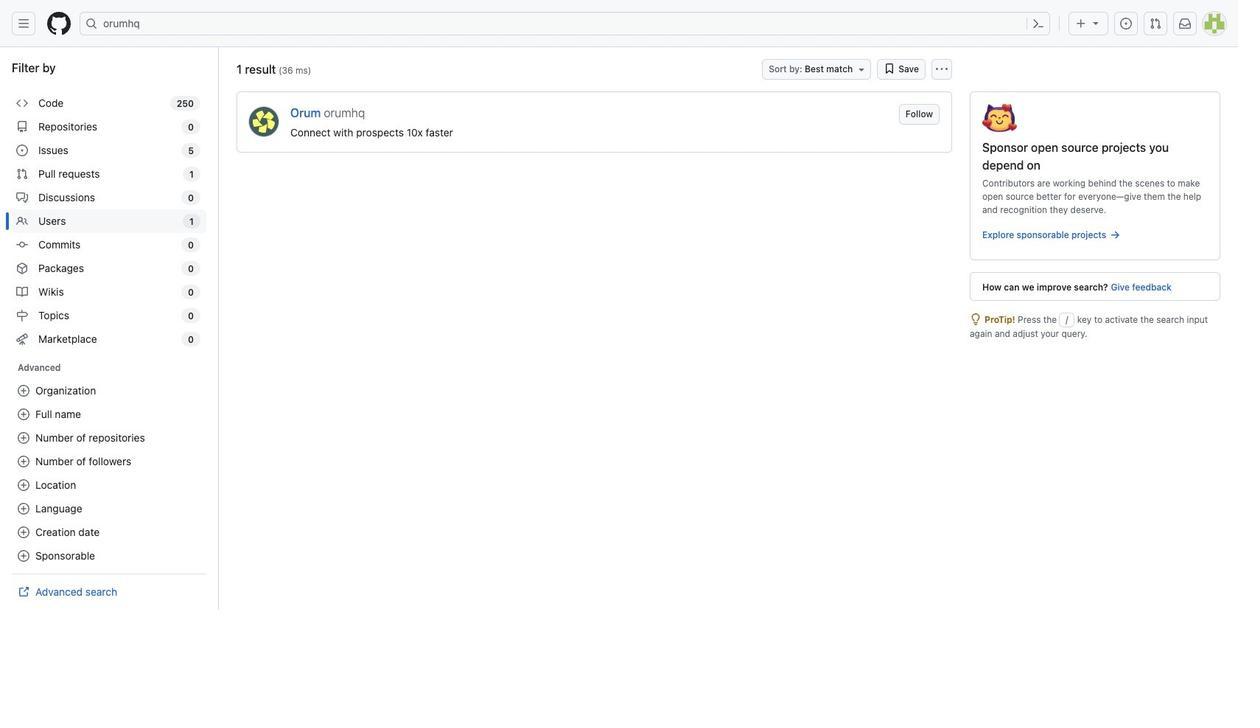 Task type: locate. For each thing, give the bounding box(es) containing it.
2 plus circle image from the top
[[18, 479, 29, 491]]

1 vertical spatial plus circle image
[[18, 479, 29, 491]]

link external image
[[18, 586, 29, 598]]

plus image
[[1076, 18, 1088, 29]]

sc 9kayk9 0 image
[[16, 145, 28, 156], [16, 168, 28, 180], [16, 192, 28, 204], [1110, 229, 1122, 241], [16, 286, 28, 298], [970, 313, 982, 325], [16, 333, 28, 345]]

open column options image
[[937, 63, 948, 75]]

2 plus circle image from the top
[[18, 432, 29, 444]]

1 plus circle image from the top
[[18, 385, 29, 397]]

0 vertical spatial plus circle image
[[18, 409, 29, 420]]

sc 9kayk9 0 image
[[884, 63, 896, 74], [16, 97, 28, 109], [16, 121, 28, 133], [16, 215, 28, 227], [16, 239, 28, 251], [16, 263, 28, 274], [16, 310, 28, 322]]

2 vertical spatial plus circle image
[[18, 527, 29, 538]]

5 plus circle image from the top
[[18, 550, 29, 562]]

plus circle image
[[18, 385, 29, 397], [18, 432, 29, 444], [18, 456, 29, 468], [18, 503, 29, 515], [18, 550, 29, 562]]

command palette image
[[1033, 18, 1045, 29]]

1 plus circle image from the top
[[18, 409, 29, 420]]

plus circle image
[[18, 409, 29, 420], [18, 479, 29, 491], [18, 527, 29, 538]]



Task type: describe. For each thing, give the bounding box(es) containing it.
3 plus circle image from the top
[[18, 527, 29, 538]]

4 plus circle image from the top
[[18, 503, 29, 515]]

issue opened image
[[1121, 18, 1133, 29]]

notifications image
[[1180, 18, 1192, 29]]

git pull request image
[[1150, 18, 1162, 29]]

homepage image
[[47, 12, 71, 35]]

draggable pane splitter slider
[[217, 47, 220, 610]]

triangle down image
[[1091, 17, 1102, 29]]

package icon image
[[983, 104, 1018, 132]]

3 plus circle image from the top
[[18, 456, 29, 468]]



Task type: vqa. For each thing, say whether or not it's contained in the screenshot.
the options corresponding to Code options
no



